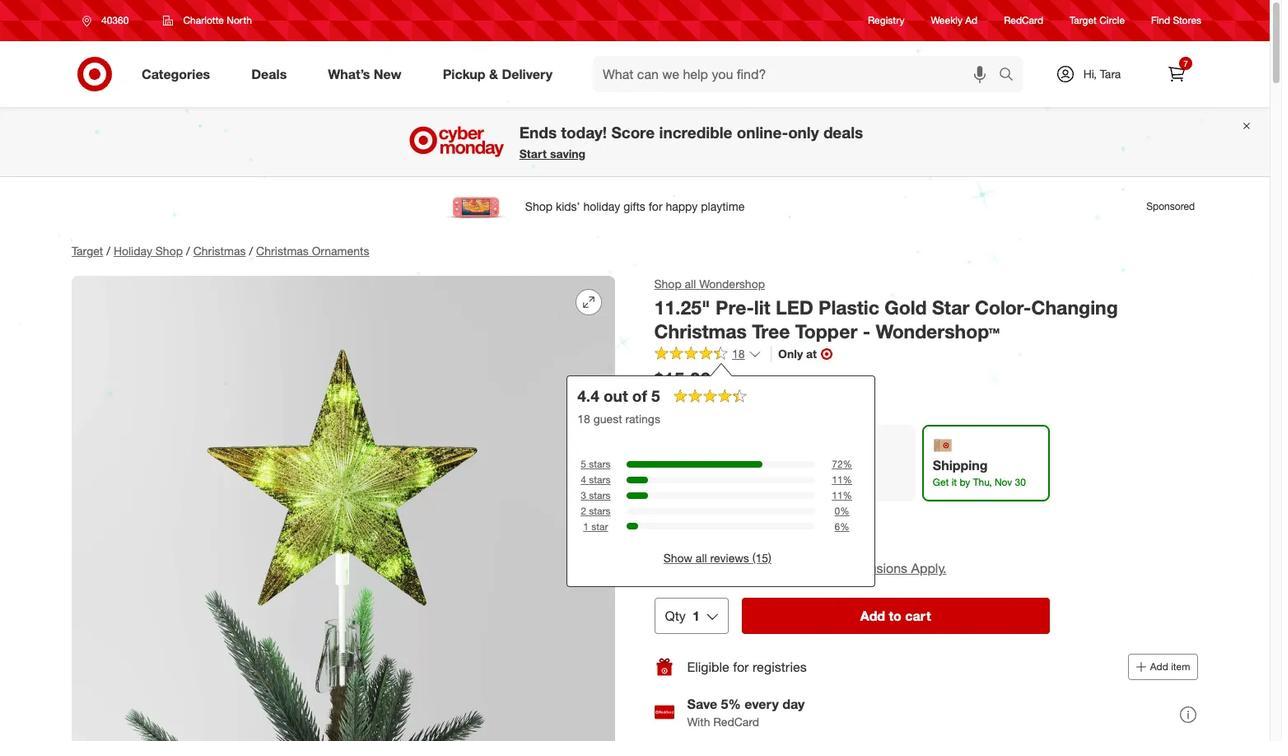 Task type: vqa. For each thing, say whether or not it's contained in the screenshot.
first stars from the top
yes



Task type: describe. For each thing, give the bounding box(es) containing it.
start
[[520, 147, 547, 161]]

3 / from the left
[[249, 244, 253, 258]]

1 vertical spatial 5
[[581, 458, 586, 471]]

ratings
[[626, 412, 661, 426]]

redcard link
[[1004, 14, 1044, 28]]

nov inside shipping get it by thu, nov 30
[[995, 476, 1013, 489]]

score
[[612, 123, 655, 142]]

ends
[[520, 123, 557, 142]]

6
[[835, 520, 840, 533]]

at
[[807, 347, 818, 361]]

categories
[[142, 66, 210, 82]]

circle
[[1100, 14, 1125, 27]]

add for add item
[[1151, 661, 1169, 673]]

hi, tara
[[1084, 67, 1121, 81]]

2
[[581, 505, 586, 517]]

pickup & delivery link
[[429, 56, 573, 92]]

18 guest ratings
[[578, 412, 661, 426]]

not for delivery
[[800, 477, 816, 489]]

1 vertical spatial 1
[[693, 608, 700, 624]]

4
[[581, 474, 586, 486]]

add for add to cart
[[861, 608, 886, 624]]

target link
[[72, 244, 103, 258]]

saving
[[550, 147, 586, 161]]

11 % for 4 stars
[[832, 474, 853, 486]]

only
[[788, 123, 819, 142]]

holiday
[[114, 244, 152, 258]]

4.4 out of 5
[[578, 387, 660, 406]]

purchased
[[688, 396, 743, 410]]

tara
[[1100, 67, 1121, 81]]

11.25&#34; pre-lit led plastic gold star color-changing christmas tree topper - wondershop&#8482;, 1 of 10 image
[[72, 276, 615, 741]]

all for 11.25"
[[685, 277, 697, 291]]

weekly
[[931, 14, 963, 27]]

show all reviews (15) button
[[664, 550, 772, 567]]

north
[[227, 14, 252, 26]]

30 inside shipping get it by thu, nov 30
[[1016, 476, 1027, 489]]

7
[[1184, 58, 1188, 68]]

when
[[655, 396, 685, 410]]

11.25"
[[655, 296, 711, 319]]

search
[[992, 67, 1031, 84]]

free
[[655, 560, 681, 577]]

show all reviews (15)
[[664, 551, 772, 565]]

edit location button
[[749, 516, 815, 534]]

holiday shop link
[[114, 244, 183, 258]]

with
[[688, 715, 711, 729]]

what's new link
[[314, 56, 422, 92]]

thu, inside shipping get it by thu, nov 30
[[974, 476, 993, 489]]

1 vertical spatial get
[[655, 541, 676, 558]]

what's
[[328, 66, 370, 82]]

by inside shipping get it by thu, nov 30
[[960, 476, 971, 489]]

5 stars
[[581, 458, 611, 471]]

christmas link
[[193, 244, 246, 258]]

$35
[[767, 560, 788, 577]]

redcard inside save 5% every day with redcard
[[714, 715, 760, 729]]

eligible for registries
[[688, 659, 807, 675]]

ends today! score incredible online-only deals start saving
[[520, 123, 864, 161]]

wondershop
[[700, 277, 766, 291]]

40360 button
[[72, 6, 146, 35]]

ornaments
[[312, 244, 369, 258]]

0 horizontal spatial it
[[680, 541, 687, 558]]

only
[[779, 347, 804, 361]]

save 5% every day with redcard
[[688, 696, 805, 729]]

add to cart button
[[742, 598, 1050, 634]]

stars for 3 stars
[[589, 489, 611, 502]]

1 vertical spatial nov
[[737, 541, 761, 558]]

shipping
[[934, 457, 989, 474]]

0 vertical spatial 5
[[652, 387, 660, 406]]

% for 2 stars
[[840, 505, 850, 517]]

exclusions apply. link
[[845, 560, 947, 577]]

exclusions apply.
[[845, 560, 947, 577]]

3 stars
[[581, 489, 611, 502]]

6 %
[[835, 520, 850, 533]]

% for 1 star
[[840, 520, 850, 533]]

deals
[[251, 66, 287, 82]]

to for cart
[[890, 608, 902, 624]]

18 link
[[655, 346, 762, 365]]

not for pickup
[[666, 477, 682, 489]]

0 horizontal spatial thu,
[[708, 541, 734, 558]]

with
[[739, 560, 763, 577]]

target circle link
[[1070, 14, 1125, 28]]

every
[[745, 696, 779, 712]]

registry link
[[868, 14, 905, 28]]

target / holiday shop / christmas / christmas ornaments
[[72, 244, 369, 258]]

incredible
[[659, 123, 733, 142]]

% for 3 stars
[[843, 489, 853, 502]]

find
[[1152, 14, 1171, 27]]

0 vertical spatial redcard
[[1004, 14, 1044, 27]]

1 star
[[583, 520, 608, 533]]

charlotte north
[[183, 14, 252, 26]]

hi,
[[1084, 67, 1097, 81]]

ad
[[966, 14, 978, 27]]

delivery inside pickup & delivery link
[[502, 66, 553, 82]]

online-
[[737, 123, 788, 142]]

4.4
[[578, 387, 599, 406]]

shop all wondershop 11.25" pre-lit led plastic gold star color-changing christmas tree topper - wondershop™
[[655, 277, 1119, 342]]

1 horizontal spatial christmas
[[256, 244, 309, 258]]

1 vertical spatial 30
[[764, 541, 779, 558]]

qty
[[666, 608, 686, 624]]

charlotte north button
[[153, 6, 263, 35]]

lit
[[755, 296, 771, 319]]

cart
[[906, 608, 932, 624]]

1 horizontal spatial 40360
[[703, 516, 739, 532]]

pickup for not
[[666, 458, 709, 475]]

get inside shipping get it by thu, nov 30
[[934, 476, 950, 489]]

add item button
[[1129, 654, 1199, 680]]

of
[[633, 387, 647, 406]]

online
[[746, 396, 777, 410]]

advertisement region
[[58, 187, 1212, 227]]

search button
[[992, 56, 1031, 96]]

it inside shipping get it by thu, nov 30
[[952, 476, 958, 489]]

72 %
[[832, 458, 853, 471]]



Task type: locate. For each thing, give the bounding box(es) containing it.
0 horizontal spatial delivery
[[502, 66, 553, 82]]

1 vertical spatial pickup
[[666, 458, 709, 475]]

2 not from the left
[[800, 477, 816, 489]]

40360
[[101, 14, 129, 26], [703, 516, 739, 532]]

1 vertical spatial 11 %
[[832, 489, 853, 502]]

0 vertical spatial add
[[861, 608, 886, 624]]

save
[[688, 696, 718, 712]]

delivery not available
[[800, 458, 857, 489]]

/
[[106, 244, 110, 258], [186, 244, 190, 258], [249, 244, 253, 258]]

0 horizontal spatial nov
[[737, 541, 761, 558]]

0 horizontal spatial get
[[655, 541, 676, 558]]

ship to 40360
[[655, 516, 739, 532]]

11 % for 3 stars
[[832, 489, 853, 502]]

available down 72
[[819, 477, 857, 489]]

1 horizontal spatial pickup
[[666, 458, 709, 475]]

1 vertical spatial it
[[680, 541, 687, 558]]

get up the free
[[655, 541, 676, 558]]

not
[[666, 477, 682, 489], [800, 477, 816, 489]]

reviews
[[710, 551, 749, 565]]

0 horizontal spatial 5
[[581, 458, 586, 471]]

all right show
[[696, 551, 707, 565]]

0 horizontal spatial 18
[[578, 412, 591, 426]]

0 horizontal spatial to
[[686, 516, 699, 532]]

5 right of
[[652, 387, 660, 406]]

today!
[[561, 123, 607, 142]]

1 horizontal spatial add
[[1151, 661, 1169, 673]]

0 vertical spatial 18
[[732, 347, 745, 361]]

target left 'circle'
[[1070, 14, 1097, 27]]

11 for 4 stars
[[832, 474, 843, 486]]

stars for 2 stars
[[589, 505, 611, 517]]

plastic
[[819, 296, 880, 319]]

to inside button
[[890, 608, 902, 624]]

5%
[[722, 696, 742, 712]]

1 vertical spatial 40360
[[703, 516, 739, 532]]

11 down 72
[[832, 474, 843, 486]]

delivery right &
[[502, 66, 553, 82]]

11 up 0
[[832, 489, 843, 502]]

1 vertical spatial add
[[1151, 661, 1169, 673]]

christmas inside shop all wondershop 11.25" pre-lit led plastic gold star color-changing christmas tree topper - wondershop™
[[655, 319, 747, 342]]

add to cart
[[861, 608, 932, 624]]

all inside shop all wondershop 11.25" pre-lit led plastic gold star color-changing christmas tree topper - wondershop™
[[685, 277, 697, 291]]

available inside pickup not available
[[685, 477, 723, 489]]

0 horizontal spatial redcard
[[714, 715, 760, 729]]

shop up the '11.25"'
[[655, 277, 682, 291]]

to left cart
[[890, 608, 902, 624]]

1 horizontal spatial available
[[819, 477, 857, 489]]

0 vertical spatial 11 %
[[832, 474, 853, 486]]

not inside pickup not available
[[666, 477, 682, 489]]

delivery up 0
[[800, 458, 851, 475]]

1 horizontal spatial 5
[[652, 387, 660, 406]]

1 horizontal spatial 1
[[693, 608, 700, 624]]

shipping
[[685, 560, 735, 577]]

4 stars from the top
[[589, 505, 611, 517]]

new
[[374, 66, 402, 82]]

7 link
[[1159, 56, 1195, 92]]

stars for 4 stars
[[589, 474, 611, 486]]

color-
[[976, 296, 1032, 319]]

edit
[[750, 518, 770, 532]]

1 not from the left
[[666, 477, 682, 489]]

christmas right holiday shop link
[[193, 244, 246, 258]]

redcard right ad
[[1004, 14, 1044, 27]]

out
[[604, 387, 628, 406]]

0 horizontal spatial by
[[691, 541, 705, 558]]

0 horizontal spatial christmas
[[193, 244, 246, 258]]

target left holiday
[[72, 244, 103, 258]]

0 vertical spatial nov
[[995, 476, 1013, 489]]

item
[[1172, 661, 1191, 673]]

available up ship to 40360
[[685, 477, 723, 489]]

1 11 from the top
[[832, 474, 843, 486]]

3
[[581, 489, 586, 502]]

0 vertical spatial delivery
[[502, 66, 553, 82]]

0 horizontal spatial 1
[[583, 520, 589, 533]]

1 vertical spatial target
[[72, 244, 103, 258]]

get down shipping
[[934, 476, 950, 489]]

stars
[[589, 458, 611, 471], [589, 474, 611, 486], [589, 489, 611, 502], [589, 505, 611, 517]]

$15.00 when purchased online
[[655, 368, 777, 410]]

0 vertical spatial thu,
[[974, 476, 993, 489]]

not inside delivery not available
[[800, 477, 816, 489]]

0 vertical spatial target
[[1070, 14, 1097, 27]]

1 vertical spatial to
[[890, 608, 902, 624]]

get
[[934, 476, 950, 489], [655, 541, 676, 558]]

1 horizontal spatial thu,
[[974, 476, 993, 489]]

0 vertical spatial shop
[[156, 244, 183, 258]]

cyber monday target deals image
[[407, 122, 506, 161]]

18 for 18 guest ratings
[[578, 412, 591, 426]]

/ right 'target' link
[[106, 244, 110, 258]]

tree
[[753, 319, 791, 342]]

%
[[843, 458, 853, 471], [843, 474, 853, 486], [843, 489, 853, 502], [840, 505, 850, 517], [840, 520, 850, 533]]

to
[[686, 516, 699, 532], [890, 608, 902, 624]]

thu, up shipping
[[708, 541, 734, 558]]

1 / from the left
[[106, 244, 110, 258]]

11 % down 72 %
[[832, 474, 853, 486]]

0 vertical spatial 30
[[1016, 476, 1027, 489]]

add
[[861, 608, 886, 624], [1151, 661, 1169, 673]]

0 vertical spatial 1
[[583, 520, 589, 533]]

deals
[[824, 123, 864, 142]]

target circle
[[1070, 14, 1125, 27]]

only at
[[779, 347, 818, 361]]

/ left christmas link
[[186, 244, 190, 258]]

available for delivery
[[819, 477, 857, 489]]

it down shipping
[[952, 476, 958, 489]]

not up ship
[[666, 477, 682, 489]]

2 horizontal spatial /
[[249, 244, 253, 258]]

% for 4 stars
[[843, 474, 853, 486]]

1 horizontal spatial get
[[934, 476, 950, 489]]

pre-
[[716, 296, 755, 319]]

1 horizontal spatial not
[[800, 477, 816, 489]]

location
[[773, 518, 814, 532]]

1 horizontal spatial redcard
[[1004, 14, 1044, 27]]

to for 40360
[[686, 516, 699, 532]]

get it by thu, nov 30
[[655, 541, 779, 558]]

0 vertical spatial get
[[934, 476, 950, 489]]

2 / from the left
[[186, 244, 190, 258]]

1 vertical spatial redcard
[[714, 715, 760, 729]]

2 stars
[[581, 505, 611, 517]]

0 vertical spatial by
[[960, 476, 971, 489]]

18 for 18
[[732, 347, 745, 361]]

shop inside shop all wondershop 11.25" pre-lit led plastic gold star color-changing christmas tree topper - wondershop™
[[655, 277, 682, 291]]

available
[[685, 477, 723, 489], [819, 477, 857, 489]]

1 vertical spatial delivery
[[800, 458, 851, 475]]

day
[[783, 696, 805, 712]]

by up shipping
[[691, 541, 705, 558]]

not up location
[[800, 477, 816, 489]]

deals link
[[237, 56, 307, 92]]

gold
[[885, 296, 928, 319]]

available inside delivery not available
[[819, 477, 857, 489]]

0 horizontal spatial not
[[666, 477, 682, 489]]

ship
[[655, 516, 683, 532]]

5 up 4 on the bottom left of page
[[581, 458, 586, 471]]

add left item
[[1151, 661, 1169, 673]]

redcard down 5% at bottom right
[[714, 715, 760, 729]]

18 down 4.4
[[578, 412, 591, 426]]

1 vertical spatial thu,
[[708, 541, 734, 558]]

0 horizontal spatial 40360
[[101, 14, 129, 26]]

pickup not available
[[666, 458, 723, 489]]

1 horizontal spatial 18
[[732, 347, 745, 361]]

pickup & delivery
[[443, 66, 553, 82]]

1 vertical spatial shop
[[655, 277, 682, 291]]

exclusions
[[845, 560, 908, 577]]

5
[[652, 387, 660, 406], [581, 458, 586, 471]]

to right ship
[[686, 516, 699, 532]]

delivery inside delivery not available
[[800, 458, 851, 475]]

stars down 4 stars
[[589, 489, 611, 502]]

0 %
[[835, 505, 850, 517]]

1 stars from the top
[[589, 458, 611, 471]]

11 % up 0 %
[[832, 489, 853, 502]]

christmas ornaments link
[[256, 244, 369, 258]]

-
[[864, 319, 871, 342]]

weekly ad
[[931, 14, 978, 27]]

pickup left &
[[443, 66, 486, 82]]

add left cart
[[861, 608, 886, 624]]

What can we help you find? suggestions appear below search field
[[593, 56, 1003, 92]]

all inside button
[[696, 551, 707, 565]]

0 horizontal spatial pickup
[[443, 66, 486, 82]]

0 vertical spatial 40360
[[101, 14, 129, 26]]

1 horizontal spatial shop
[[655, 277, 682, 291]]

christmas
[[193, 244, 246, 258], [256, 244, 309, 258], [655, 319, 747, 342]]

72
[[832, 458, 843, 471]]

by
[[960, 476, 971, 489], [691, 541, 705, 558]]

1 vertical spatial 11
[[832, 489, 843, 502]]

christmas left ornaments
[[256, 244, 309, 258]]

stars up 4 stars
[[589, 458, 611, 471]]

apply.
[[912, 560, 947, 577]]

find stores
[[1152, 14, 1202, 27]]

1 available from the left
[[685, 477, 723, 489]]

nov
[[995, 476, 1013, 489], [737, 541, 761, 558]]

0 vertical spatial pickup
[[443, 66, 486, 82]]

1 horizontal spatial to
[[890, 608, 902, 624]]

1 vertical spatial 18
[[578, 412, 591, 426]]

30
[[1016, 476, 1027, 489], [764, 541, 779, 558]]

1 horizontal spatial it
[[952, 476, 958, 489]]

available for pickup
[[685, 477, 723, 489]]

2 horizontal spatial christmas
[[655, 319, 747, 342]]

led
[[776, 296, 814, 319]]

registries
[[753, 659, 807, 675]]

$15.00
[[655, 368, 712, 391]]

1 horizontal spatial by
[[960, 476, 971, 489]]

1 horizontal spatial 30
[[1016, 476, 1027, 489]]

% for 5 stars
[[843, 458, 853, 471]]

stars down 5 stars
[[589, 474, 611, 486]]

categories link
[[128, 56, 231, 92]]

shipping get it by thu, nov 30
[[934, 457, 1027, 489]]

wondershop™
[[877, 319, 1001, 342]]

thu,
[[974, 476, 993, 489], [708, 541, 734, 558]]

11 %
[[832, 474, 853, 486], [832, 489, 853, 502]]

0 vertical spatial to
[[686, 516, 699, 532]]

0 horizontal spatial add
[[861, 608, 886, 624]]

/ right christmas link
[[249, 244, 253, 258]]

orders
[[791, 560, 830, 577]]

registry
[[868, 14, 905, 27]]

1 left star
[[583, 520, 589, 533]]

all
[[685, 277, 697, 291], [696, 551, 707, 565]]

pickup up ship to 40360
[[666, 458, 709, 475]]

11 for 3 stars
[[832, 489, 843, 502]]

changing
[[1032, 296, 1119, 319]]

target for target circle
[[1070, 14, 1097, 27]]

free shipping with $35 orders
[[655, 560, 830, 577]]

1 right qty
[[693, 608, 700, 624]]

1 vertical spatial all
[[696, 551, 707, 565]]

1 horizontal spatial /
[[186, 244, 190, 258]]

&
[[489, 66, 498, 82]]

show
[[664, 551, 693, 565]]

2 11 from the top
[[832, 489, 843, 502]]

all up the '11.25"'
[[685, 277, 697, 291]]

pickup for &
[[443, 66, 486, 82]]

thu, down shipping
[[974, 476, 993, 489]]

it up the free
[[680, 541, 687, 558]]

shop right holiday
[[156, 244, 183, 258]]

0 horizontal spatial 30
[[764, 541, 779, 558]]

0 vertical spatial 11
[[832, 474, 843, 486]]

18 up $15.00 when purchased online
[[732, 347, 745, 361]]

1 horizontal spatial delivery
[[800, 458, 851, 475]]

shop
[[156, 244, 183, 258], [655, 277, 682, 291]]

3 stars from the top
[[589, 489, 611, 502]]

2 available from the left
[[819, 477, 857, 489]]

0 vertical spatial all
[[685, 277, 697, 291]]

christmas up 18 link
[[655, 319, 747, 342]]

0 horizontal spatial shop
[[156, 244, 183, 258]]

1 horizontal spatial target
[[1070, 14, 1097, 27]]

by down shipping
[[960, 476, 971, 489]]

(15)
[[753, 551, 772, 565]]

for
[[734, 659, 750, 675]]

0 vertical spatial it
[[952, 476, 958, 489]]

1 horizontal spatial nov
[[995, 476, 1013, 489]]

add item
[[1151, 661, 1191, 673]]

2 stars from the top
[[589, 474, 611, 486]]

stars up star
[[589, 505, 611, 517]]

target for target / holiday shop / christmas / christmas ornaments
[[72, 244, 103, 258]]

1 11 % from the top
[[832, 474, 853, 486]]

1 vertical spatial by
[[691, 541, 705, 558]]

0 horizontal spatial available
[[685, 477, 723, 489]]

2 11 % from the top
[[832, 489, 853, 502]]

pickup inside pickup not available
[[666, 458, 709, 475]]

0 horizontal spatial target
[[72, 244, 103, 258]]

eligible
[[688, 659, 730, 675]]

40360 inside "dropdown button"
[[101, 14, 129, 26]]

stars for 5 stars
[[589, 458, 611, 471]]

0 horizontal spatial /
[[106, 244, 110, 258]]

all for (15)
[[696, 551, 707, 565]]

1
[[583, 520, 589, 533], [693, 608, 700, 624]]



